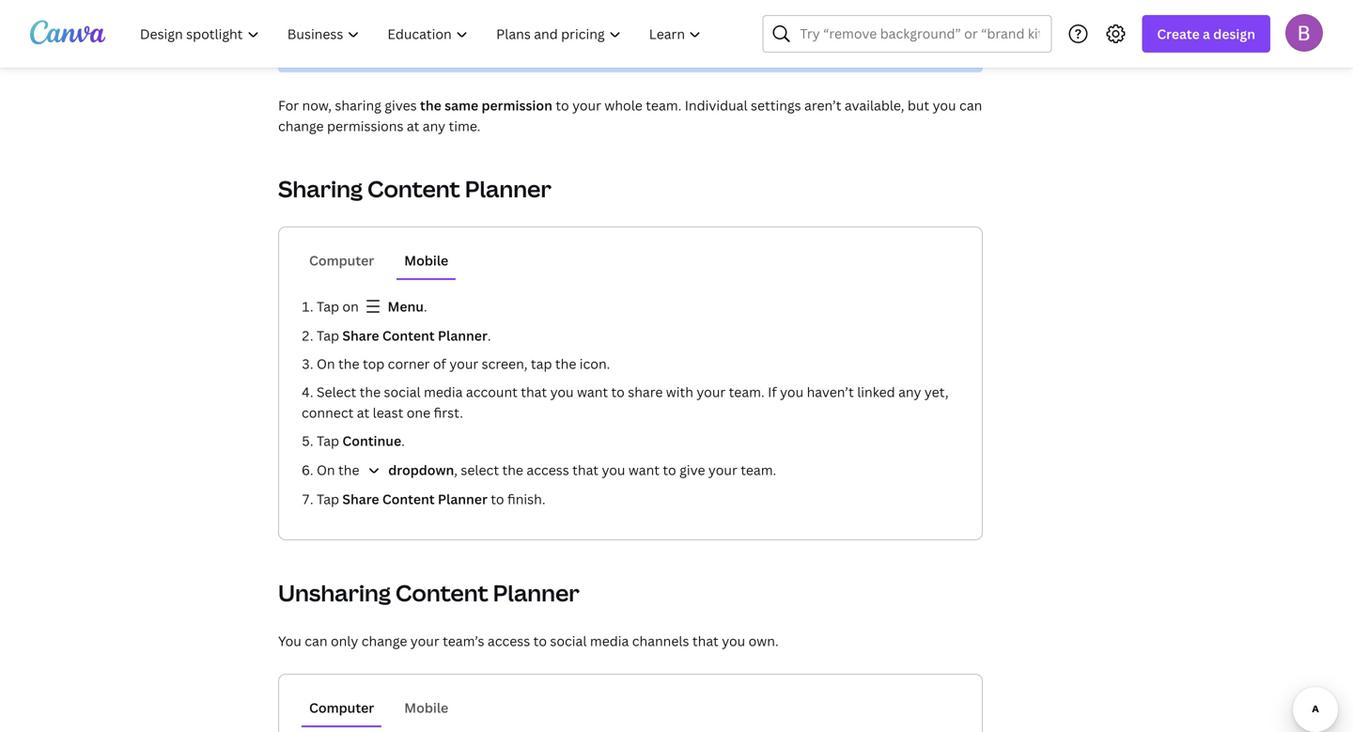 Task type: locate. For each thing, give the bounding box(es) containing it.
share down on
[[343, 327, 379, 344]]

2 tap from the top
[[317, 327, 339, 344]]

to right permission
[[556, 96, 569, 114]]

want
[[577, 383, 608, 401], [629, 461, 660, 479]]

1 vertical spatial team.
[[729, 383, 765, 401]]

team's
[[443, 632, 485, 650]]

.
[[424, 298, 427, 315], [488, 327, 491, 344], [401, 432, 405, 450]]

media left 'channels'
[[590, 632, 629, 650]]

connect
[[302, 404, 354, 422]]

computer up tap on
[[309, 251, 374, 269]]

mobile
[[404, 251, 449, 269], [404, 699, 449, 717]]

you
[[933, 96, 957, 114], [550, 383, 574, 401], [780, 383, 804, 401], [602, 461, 626, 479], [722, 632, 746, 650]]

tap on
[[317, 298, 362, 315]]

tap for tap continue .
[[317, 432, 339, 450]]

yet,
[[925, 383, 949, 401]]

1 vertical spatial that
[[573, 461, 599, 479]]

1 horizontal spatial at
[[407, 117, 420, 135]]

for
[[278, 96, 299, 114]]

team.
[[646, 96, 682, 114], [729, 383, 765, 401], [741, 461, 777, 479]]

2 mobile button from the top
[[397, 690, 456, 726]]

that down tap
[[521, 383, 547, 401]]

a
[[1203, 25, 1211, 43]]

the down tap continue .
[[338, 461, 360, 479]]

mobile down team's
[[404, 699, 449, 717]]

tap share content planner .
[[317, 327, 491, 344]]

team. inside select the social media account that you want to share with your team. if you haven't linked any yet, connect at least one first.
[[729, 383, 765, 401]]

tap share content planner to finish.
[[317, 490, 546, 508]]

1 tap from the top
[[317, 298, 339, 315]]

planner
[[465, 173, 552, 204], [438, 327, 488, 344], [438, 490, 488, 508], [493, 578, 580, 608]]

top level navigation element
[[128, 15, 718, 53]]

your left whole
[[573, 96, 602, 114]]

to your whole team. individual settings aren't available, but you can change permissions at any time.
[[278, 96, 983, 135]]

0 horizontal spatial social
[[384, 383, 421, 401]]

unsharing
[[278, 578, 391, 608]]

team. left if
[[729, 383, 765, 401]]

0 vertical spatial change
[[278, 117, 324, 135]]

planner down ,
[[438, 490, 488, 508]]

select
[[461, 461, 499, 479]]

can inside to your whole team. individual settings aren't available, but you can change permissions at any time.
[[960, 96, 983, 114]]

2 on from the top
[[317, 461, 335, 479]]

the
[[420, 96, 442, 114], [338, 355, 360, 373], [555, 355, 577, 373], [360, 383, 381, 401], [338, 461, 360, 479], [502, 461, 524, 479]]

screen,
[[482, 355, 528, 373]]

. up screen, at the left of page
[[488, 327, 491, 344]]

the up finish.
[[502, 461, 524, 479]]

you right but
[[933, 96, 957, 114]]

content down permissions
[[368, 173, 460, 204]]

least
[[373, 404, 404, 422]]

1 horizontal spatial any
[[899, 383, 922, 401]]

social up least
[[384, 383, 421, 401]]

but
[[908, 96, 930, 114]]

computer button
[[302, 243, 382, 278], [302, 690, 382, 726]]

2 share from the top
[[343, 490, 379, 508]]

1 horizontal spatial .
[[424, 298, 427, 315]]

0 vertical spatial .
[[424, 298, 427, 315]]

content
[[368, 173, 460, 204], [382, 327, 435, 344], [382, 490, 435, 508], [396, 578, 489, 608]]

0 vertical spatial media
[[424, 383, 463, 401]]

channels
[[632, 632, 689, 650]]

1 vertical spatial can
[[305, 632, 328, 650]]

permissions
[[327, 117, 404, 135]]

to inside select the social media account that you want to share with your team. if you haven't linked any yet, connect at least one first.
[[611, 383, 625, 401]]

on down tap continue .
[[317, 461, 335, 479]]

the inside select the social media account that you want to share with your team. if you haven't linked any yet, connect at least one first.
[[360, 383, 381, 401]]

create a design button
[[1142, 15, 1271, 53]]

content up team's
[[396, 578, 489, 608]]

any down for now, sharing gives the same permission
[[423, 117, 446, 135]]

can right but
[[960, 96, 983, 114]]

any left the yet,
[[899, 383, 922, 401]]

select the social media account that you want to share with your team. if you haven't linked any yet, connect at least one first.
[[302, 383, 949, 422]]

1 vertical spatial mobile
[[404, 699, 449, 717]]

you left own.
[[722, 632, 746, 650]]

0 horizontal spatial can
[[305, 632, 328, 650]]

sharing content planner
[[278, 173, 552, 204]]

on the top corner of your screen, tap the icon.
[[317, 355, 610, 373]]

1 vertical spatial on
[[317, 461, 335, 479]]

1 vertical spatial computer
[[309, 699, 374, 717]]

1 mobile button from the top
[[397, 243, 456, 278]]

tap left on
[[317, 298, 339, 315]]

to right team's
[[534, 632, 547, 650]]

icon.
[[580, 355, 610, 373]]

1 vertical spatial media
[[590, 632, 629, 650]]

your right give
[[709, 461, 738, 479]]

0 vertical spatial any
[[423, 117, 446, 135]]

sharing
[[335, 96, 381, 114]]

at down for now, sharing gives the same permission
[[407, 117, 420, 135]]

mobile button
[[397, 243, 456, 278], [397, 690, 456, 726]]

1 vertical spatial mobile button
[[397, 690, 456, 726]]

can right you
[[305, 632, 328, 650]]

at inside to your whole team. individual settings aren't available, but you can change permissions at any time.
[[407, 117, 420, 135]]

only
[[331, 632, 358, 650]]

3 tap from the top
[[317, 432, 339, 450]]

your right with on the bottom
[[697, 383, 726, 401]]

. down least
[[401, 432, 405, 450]]

access up finish.
[[527, 461, 569, 479]]

you down tap
[[550, 383, 574, 401]]

you inside to your whole team. individual settings aren't available, but you can change permissions at any time.
[[933, 96, 957, 114]]

2 vertical spatial that
[[693, 632, 719, 650]]

computer button up tap on
[[302, 243, 382, 278]]

that down select the social media account that you want to share with your team. if you haven't linked any yet, connect at least one first.
[[573, 461, 599, 479]]

1 vertical spatial social
[[550, 632, 587, 650]]

0 vertical spatial mobile
[[404, 251, 449, 269]]

at left least
[[357, 404, 370, 422]]

1 vertical spatial at
[[357, 404, 370, 422]]

want left give
[[629, 461, 660, 479]]

mobile button down team's
[[397, 690, 456, 726]]

mobile button for second computer button
[[397, 690, 456, 726]]

0 vertical spatial that
[[521, 383, 547, 401]]

gives
[[385, 96, 417, 114]]

sharing
[[278, 173, 363, 204]]

tap down tap on
[[317, 327, 339, 344]]

on the
[[317, 461, 363, 479]]

0 vertical spatial can
[[960, 96, 983, 114]]

can
[[960, 96, 983, 114], [305, 632, 328, 650]]

0 vertical spatial team.
[[646, 96, 682, 114]]

2 vertical spatial team.
[[741, 461, 777, 479]]

aren't
[[805, 96, 842, 114]]

1 share from the top
[[343, 327, 379, 344]]

on up select
[[317, 355, 335, 373]]

one
[[407, 404, 431, 422]]

your
[[573, 96, 602, 114], [450, 355, 479, 373], [697, 383, 726, 401], [709, 461, 738, 479], [411, 632, 440, 650]]

to
[[556, 96, 569, 114], [611, 383, 625, 401], [663, 461, 677, 479], [491, 490, 504, 508], [534, 632, 547, 650]]

1 vertical spatial computer button
[[302, 690, 382, 726]]

the up least
[[360, 383, 381, 401]]

any
[[423, 117, 446, 135], [899, 383, 922, 401]]

tap down on the
[[317, 490, 339, 508]]

whole
[[605, 96, 643, 114]]

0 vertical spatial want
[[577, 383, 608, 401]]

the right gives
[[420, 96, 442, 114]]

1 horizontal spatial can
[[960, 96, 983, 114]]

access right team's
[[488, 632, 530, 650]]

design
[[1214, 25, 1256, 43]]

you can only change your team's access to social media channels that you own.
[[278, 632, 779, 650]]

permission
[[482, 96, 553, 114]]

1 vertical spatial change
[[362, 632, 407, 650]]

1 vertical spatial .
[[488, 327, 491, 344]]

. up 'tap share content planner .'
[[424, 298, 427, 315]]

0 horizontal spatial media
[[424, 383, 463, 401]]

your inside to your whole team. individual settings aren't available, but you can change permissions at any time.
[[573, 96, 602, 114]]

0 horizontal spatial .
[[401, 432, 405, 450]]

0 vertical spatial social
[[384, 383, 421, 401]]

1 on from the top
[[317, 355, 335, 373]]

same
[[445, 96, 479, 114]]

0 horizontal spatial want
[[577, 383, 608, 401]]

change
[[278, 117, 324, 135], [362, 632, 407, 650]]

mobile up menu
[[404, 251, 449, 269]]

team. right give
[[741, 461, 777, 479]]

team. inside to your whole team. individual settings aren't available, but you can change permissions at any time.
[[646, 96, 682, 114]]

mobile button for 1st computer button from the top
[[397, 243, 456, 278]]

planner up on the top corner of your screen, tap the icon.
[[438, 327, 488, 344]]

you
[[278, 632, 302, 650]]

available,
[[845, 96, 905, 114]]

create a design
[[1157, 25, 1256, 43]]

1 horizontal spatial social
[[550, 632, 587, 650]]

0 vertical spatial computer button
[[302, 243, 382, 278]]

0 vertical spatial computer
[[309, 251, 374, 269]]

that
[[521, 383, 547, 401], [573, 461, 599, 479], [693, 632, 719, 650]]

1 vertical spatial share
[[343, 490, 379, 508]]

bob builder image
[[1286, 14, 1323, 51]]

media up first.
[[424, 383, 463, 401]]

on
[[317, 355, 335, 373], [317, 461, 335, 479]]

0 horizontal spatial change
[[278, 117, 324, 135]]

4 tap from the top
[[317, 490, 339, 508]]

change inside to your whole team. individual settings aren't available, but you can change permissions at any time.
[[278, 117, 324, 135]]

your right "of"
[[450, 355, 479, 373]]

finish.
[[508, 490, 546, 508]]

access
[[527, 461, 569, 479], [488, 632, 530, 650]]

planner down time.
[[465, 173, 552, 204]]

1 horizontal spatial that
[[573, 461, 599, 479]]

linked
[[857, 383, 895, 401]]

social
[[384, 383, 421, 401], [550, 632, 587, 650]]

at
[[407, 117, 420, 135], [357, 404, 370, 422]]

1 vertical spatial any
[[899, 383, 922, 401]]

social left 'channels'
[[550, 632, 587, 650]]

any inside to your whole team. individual settings aren't available, but you can change permissions at any time.
[[423, 117, 446, 135]]

0 horizontal spatial that
[[521, 383, 547, 401]]

to left share at bottom left
[[611, 383, 625, 401]]

that right 'channels'
[[693, 632, 719, 650]]

0 vertical spatial mobile button
[[397, 243, 456, 278]]

1 horizontal spatial want
[[629, 461, 660, 479]]

first.
[[434, 404, 463, 422]]

1 computer from the top
[[309, 251, 374, 269]]

0 vertical spatial at
[[407, 117, 420, 135]]

0 horizontal spatial any
[[423, 117, 446, 135]]

tap
[[317, 298, 339, 315], [317, 327, 339, 344], [317, 432, 339, 450], [317, 490, 339, 508]]

time.
[[449, 117, 481, 135]]

share down on the
[[343, 490, 379, 508]]

want down icon.
[[577, 383, 608, 401]]

give
[[680, 461, 705, 479]]

tap down connect
[[317, 432, 339, 450]]

change right only
[[362, 632, 407, 650]]

2 horizontal spatial that
[[693, 632, 719, 650]]

0 horizontal spatial at
[[357, 404, 370, 422]]

create
[[1157, 25, 1200, 43]]

you down select the social media account that you want to share with your team. if you haven't linked any yet, connect at least one first.
[[602, 461, 626, 479]]

share
[[343, 327, 379, 344], [343, 490, 379, 508]]

computer
[[309, 251, 374, 269], [309, 699, 374, 717]]

0 vertical spatial share
[[343, 327, 379, 344]]

unsharing content planner
[[278, 578, 580, 608]]

computer button down only
[[302, 690, 382, 726]]

mobile button up menu
[[397, 243, 456, 278]]

1 horizontal spatial change
[[362, 632, 407, 650]]

to left give
[[663, 461, 677, 479]]

media
[[424, 383, 463, 401], [590, 632, 629, 650]]

media inside select the social media account that you want to share with your team. if you haven't linked any yet, connect at least one first.
[[424, 383, 463, 401]]

team. right whole
[[646, 96, 682, 114]]

0 vertical spatial on
[[317, 355, 335, 373]]

change down for
[[278, 117, 324, 135]]

computer down only
[[309, 699, 374, 717]]



Task type: vqa. For each thing, say whether or not it's contained in the screenshot.
Share
yes



Task type: describe. For each thing, give the bounding box(es) containing it.
individual
[[685, 96, 748, 114]]

haven't
[[807, 383, 854, 401]]

that inside select the social media account that you want to share with your team. if you haven't linked any yet, connect at least one first.
[[521, 383, 547, 401]]

menu
[[385, 298, 424, 315]]

want inside select the social media account that you want to share with your team. if you haven't linked any yet, connect at least one first.
[[577, 383, 608, 401]]

of
[[433, 355, 446, 373]]

1 mobile from the top
[[404, 251, 449, 269]]

continue
[[343, 432, 401, 450]]

2 computer from the top
[[309, 699, 374, 717]]

content down dropdown
[[382, 490, 435, 508]]

2 horizontal spatial .
[[488, 327, 491, 344]]

tap for tap on
[[317, 298, 339, 315]]

tap continue .
[[317, 432, 405, 450]]

account
[[466, 383, 518, 401]]

the right tap
[[555, 355, 577, 373]]

corner
[[388, 355, 430, 373]]

own.
[[749, 632, 779, 650]]

on for on the
[[317, 461, 335, 479]]

any inside select the social media account that you want to share with your team. if you haven't linked any yet, connect at least one first.
[[899, 383, 922, 401]]

2 mobile from the top
[[404, 699, 449, 717]]

at inside select the social media account that you want to share with your team. if you haven't linked any yet, connect at least one first.
[[357, 404, 370, 422]]

for now, sharing gives the same permission
[[278, 96, 553, 114]]

1 vertical spatial access
[[488, 632, 530, 650]]

on for on the top corner of your screen, tap the icon.
[[317, 355, 335, 373]]

, select the access that you want to give your team.
[[454, 461, 777, 479]]

share
[[628, 383, 663, 401]]

planner up you can only change your team's access to social media channels that you own.
[[493, 578, 580, 608]]

the left top
[[338, 355, 360, 373]]

your left team's
[[411, 632, 440, 650]]

dropdown
[[385, 461, 454, 479]]

content up corner
[[382, 327, 435, 344]]

your inside select the social media account that you want to share with your team. if you haven't linked any yet, connect at least one first.
[[697, 383, 726, 401]]

2 computer button from the top
[[302, 690, 382, 726]]

1 computer button from the top
[[302, 243, 382, 278]]

if
[[768, 383, 777, 401]]

0 vertical spatial access
[[527, 461, 569, 479]]

share for tap share content planner .
[[343, 327, 379, 344]]

top
[[363, 355, 385, 373]]

settings
[[751, 96, 801, 114]]

tap for tap share content planner .
[[317, 327, 339, 344]]

1 horizontal spatial media
[[590, 632, 629, 650]]

to inside to your whole team. individual settings aren't available, but you can change permissions at any time.
[[556, 96, 569, 114]]

2 vertical spatial .
[[401, 432, 405, 450]]

1 vertical spatial want
[[629, 461, 660, 479]]

to left finish.
[[491, 490, 504, 508]]

select
[[317, 383, 356, 401]]

social inside select the social media account that you want to share with your team. if you haven't linked any yet, connect at least one first.
[[384, 383, 421, 401]]

tap for tap share content planner to finish.
[[317, 490, 339, 508]]

with
[[666, 383, 694, 401]]

you right if
[[780, 383, 804, 401]]

tap
[[531, 355, 552, 373]]

now,
[[302, 96, 332, 114]]

Try "remove background" or "brand kit" search field
[[800, 16, 1040, 52]]

share for tap share content planner to finish.
[[343, 490, 379, 508]]

on
[[343, 298, 359, 315]]

,
[[454, 461, 458, 479]]



